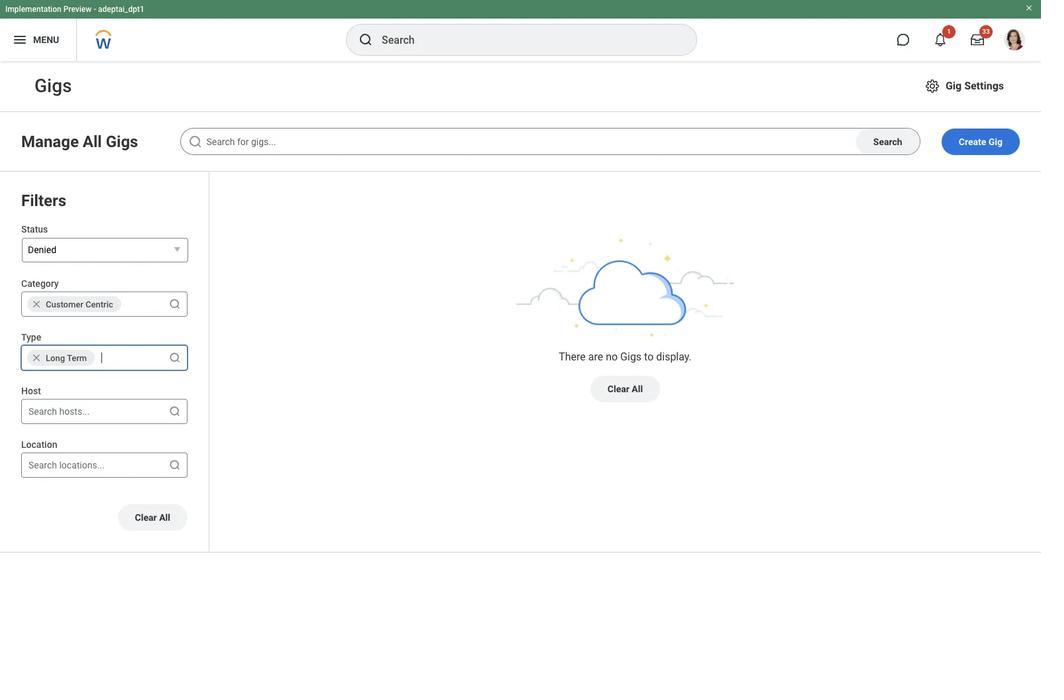 Task type: vqa. For each thing, say whether or not it's contained in the screenshot.
hosts... at the left of page
yes



Task type: locate. For each thing, give the bounding box(es) containing it.
long
[[46, 353, 65, 363]]

close environment banner image
[[1026, 4, 1034, 12]]

justify image
[[12, 32, 28, 48]]

denied button
[[22, 238, 188, 262]]

hosts...
[[59, 406, 90, 417]]

search image
[[358, 32, 374, 48], [188, 134, 204, 150], [168, 298, 182, 311], [168, 459, 182, 472]]

locations...
[[59, 460, 105, 471]]

2 x image from the top
[[31, 353, 42, 363]]

search inside button
[[874, 136, 903, 147]]

0 vertical spatial x image
[[31, 299, 42, 309]]

1 vertical spatial gig
[[989, 136, 1003, 147]]

clear all
[[608, 384, 643, 394], [135, 513, 170, 523]]

location
[[21, 440, 57, 450]]

search hosts...
[[29, 406, 90, 417]]

x image down category
[[31, 299, 42, 309]]

search button
[[857, 129, 920, 155]]

0 vertical spatial search
[[874, 136, 903, 147]]

1 horizontal spatial gig
[[989, 136, 1003, 147]]

0 horizontal spatial gigs
[[106, 132, 138, 151]]

centric
[[86, 299, 113, 309]]

0 vertical spatial clear
[[608, 384, 630, 394]]

x image
[[31, 299, 42, 309], [31, 353, 42, 363]]

2 search image from the top
[[168, 405, 182, 418]]

0 vertical spatial clear all
[[608, 384, 643, 394]]

gig right create
[[989, 136, 1003, 147]]

1 vertical spatial search image
[[168, 405, 182, 418]]

Search Workday  search field
[[382, 25, 670, 54]]

0 horizontal spatial all
[[83, 132, 102, 151]]

search for search
[[874, 136, 903, 147]]

display.
[[657, 351, 692, 363]]

gig right gear image
[[946, 80, 962, 92]]

0 vertical spatial search image
[[168, 351, 182, 365]]

menu
[[33, 34, 59, 45]]

clear all button
[[591, 376, 661, 402], [118, 505, 188, 531]]

1 horizontal spatial clear all button
[[591, 376, 661, 402]]

0 horizontal spatial clear
[[135, 513, 157, 523]]

filters
[[21, 192, 66, 210]]

search image for host
[[168, 405, 182, 418]]

2 vertical spatial all
[[159, 513, 170, 523]]

search image for type
[[168, 351, 182, 365]]

gig
[[946, 80, 962, 92], [989, 136, 1003, 147]]

x image left "long"
[[31, 353, 42, 363]]

1 vertical spatial x image
[[31, 353, 42, 363]]

type
[[21, 332, 41, 343]]

33
[[983, 28, 991, 35]]

1 vertical spatial gigs
[[621, 351, 642, 363]]

customer
[[46, 299, 83, 309]]

clear
[[608, 384, 630, 394], [135, 513, 157, 523]]

denied
[[28, 245, 56, 255]]

search for search hosts...
[[29, 406, 57, 417]]

notifications element
[[1011, 27, 1022, 37]]

2 vertical spatial search
[[29, 460, 57, 471]]

1 horizontal spatial gigs
[[621, 351, 642, 363]]

long term
[[46, 353, 87, 363]]

2 horizontal spatial all
[[632, 384, 643, 394]]

x image for type
[[31, 353, 42, 363]]

search image
[[168, 351, 182, 365], [168, 405, 182, 418]]

1 vertical spatial clear all button
[[118, 505, 188, 531]]

term
[[67, 353, 87, 363]]

1
[[948, 28, 952, 35]]

1 x image from the top
[[31, 299, 42, 309]]

manage all gigs
[[21, 132, 138, 151]]

0 horizontal spatial gig
[[946, 80, 962, 92]]

1 vertical spatial all
[[632, 384, 643, 394]]

0 vertical spatial gig
[[946, 80, 962, 92]]

1 vertical spatial search
[[29, 406, 57, 417]]

1 search image from the top
[[168, 351, 182, 365]]

gig inside popup button
[[946, 80, 962, 92]]

Search text field
[[181, 128, 921, 155]]

all
[[83, 132, 102, 151], [632, 384, 643, 394], [159, 513, 170, 523]]

notifications large image
[[935, 33, 948, 46]]

host
[[21, 386, 41, 396]]

gigs
[[106, 132, 138, 151], [621, 351, 642, 363]]

gig settings
[[946, 80, 1005, 92]]

1 vertical spatial clear all
[[135, 513, 170, 523]]

search
[[874, 136, 903, 147], [29, 406, 57, 417], [29, 460, 57, 471]]

1 horizontal spatial clear
[[608, 384, 630, 394]]

gear image
[[925, 78, 941, 94]]

create
[[960, 136, 987, 147]]



Task type: describe. For each thing, give the bounding box(es) containing it.
to
[[645, 351, 654, 363]]

preview
[[63, 5, 92, 14]]

profile logan mcneil image
[[1005, 29, 1026, 53]]

category
[[21, 278, 59, 289]]

create gig button
[[942, 128, 1021, 155]]

1 horizontal spatial all
[[159, 513, 170, 523]]

are
[[589, 351, 604, 363]]

gig inside button
[[989, 136, 1003, 147]]

-
[[94, 5, 96, 14]]

there
[[559, 351, 586, 363]]

0 vertical spatial all
[[83, 132, 102, 151]]

there are no gigs to display.
[[559, 351, 692, 363]]

search for search locations...
[[29, 460, 57, 471]]

menu button
[[0, 19, 76, 61]]

x image for category
[[31, 299, 42, 309]]

0 horizontal spatial clear all button
[[118, 505, 188, 531]]

0 horizontal spatial clear all
[[135, 513, 170, 523]]

search locations...
[[29, 460, 105, 471]]

settings
[[965, 80, 1005, 92]]

0 vertical spatial clear all button
[[591, 376, 661, 402]]

adeptai_dpt1
[[98, 5, 144, 14]]

menu banner
[[0, 0, 1042, 61]]

33 button
[[964, 25, 994, 54]]

status
[[21, 224, 48, 235]]

inbox large image
[[972, 33, 985, 46]]

manage
[[21, 132, 79, 151]]

create gig
[[960, 136, 1003, 147]]

1 vertical spatial clear
[[135, 513, 157, 523]]

1 button
[[927, 25, 956, 54]]

implementation
[[5, 5, 61, 14]]

1 horizontal spatial clear all
[[608, 384, 643, 394]]

gig settings button
[[920, 73, 1010, 99]]

no
[[606, 351, 618, 363]]

customer centric
[[46, 299, 113, 309]]

0 vertical spatial gigs
[[106, 132, 138, 151]]

implementation preview -   adeptai_dpt1
[[5, 5, 144, 14]]



